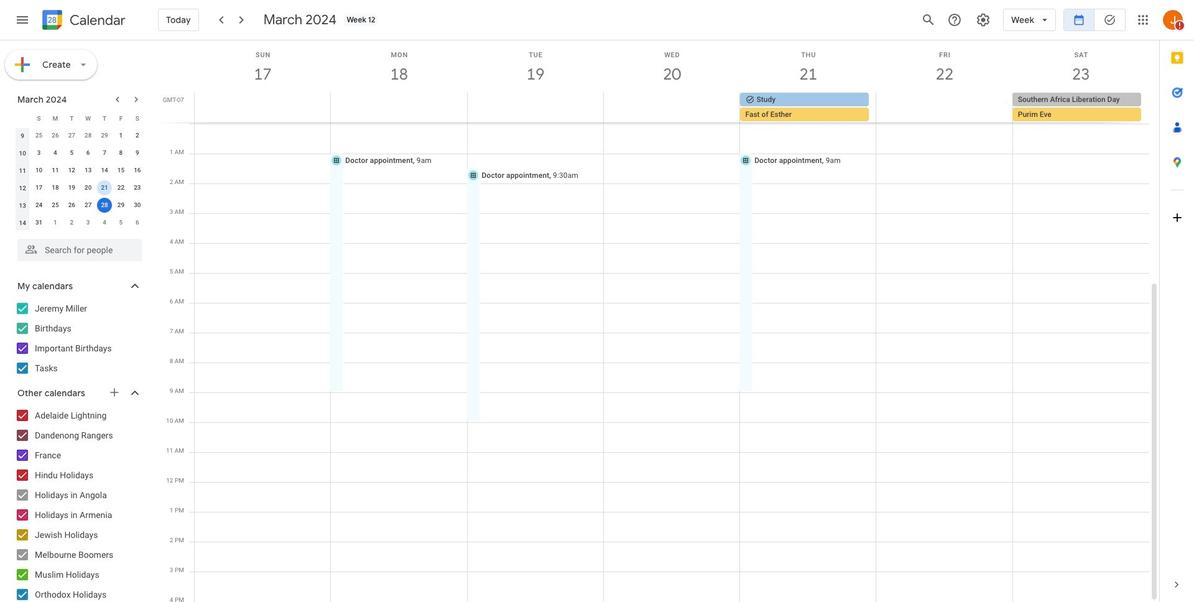 Task type: describe. For each thing, give the bounding box(es) containing it.
4 element
[[48, 146, 63, 161]]

february 26 element
[[48, 128, 63, 143]]

april 4 element
[[97, 215, 112, 230]]

9 element
[[130, 146, 145, 161]]

heading inside calendar element
[[67, 13, 126, 28]]

7 element
[[97, 146, 112, 161]]

26 element
[[64, 198, 79, 213]]

15 element
[[114, 163, 128, 178]]

april 1 element
[[48, 215, 63, 230]]

22 element
[[114, 180, 128, 195]]

april 2 element
[[64, 215, 79, 230]]

5 element
[[64, 146, 79, 161]]

2 element
[[130, 128, 145, 143]]

20 element
[[81, 180, 96, 195]]

23 element
[[130, 180, 145, 195]]

my calendars list
[[2, 299, 154, 378]]

19 element
[[64, 180, 79, 195]]

Search for people text field
[[25, 239, 134, 261]]

30 element
[[130, 198, 145, 213]]

row group inside march 2024 grid
[[14, 127, 146, 231]]

25 element
[[48, 198, 63, 213]]

31 element
[[31, 215, 46, 230]]

february 28 element
[[81, 128, 96, 143]]



Task type: locate. For each thing, give the bounding box(es) containing it.
february 29 element
[[97, 128, 112, 143]]

heading
[[67, 13, 126, 28]]

main drawer image
[[15, 12, 30, 27]]

february 25 element
[[31, 128, 46, 143]]

tab list
[[1160, 40, 1195, 567]]

calendar element
[[40, 7, 126, 35]]

6 element
[[81, 146, 96, 161]]

april 3 element
[[81, 215, 96, 230]]

other calendars list
[[2, 406, 154, 602]]

14 element
[[97, 163, 112, 178]]

april 5 element
[[114, 215, 128, 230]]

12 element
[[64, 163, 79, 178]]

column header
[[14, 110, 31, 127]]

row
[[189, 93, 1160, 123], [14, 110, 146, 127], [14, 127, 146, 144], [14, 144, 146, 162], [14, 162, 146, 179], [14, 179, 146, 197], [14, 197, 146, 214], [14, 214, 146, 231]]

13 element
[[81, 163, 96, 178]]

3 element
[[31, 146, 46, 161]]

8 element
[[114, 146, 128, 161]]

11 element
[[48, 163, 63, 178]]

None search field
[[0, 234, 154, 261]]

28, today element
[[97, 198, 112, 213]]

16 element
[[130, 163, 145, 178]]

row group
[[14, 127, 146, 231]]

10 element
[[31, 163, 46, 178]]

february 27 element
[[64, 128, 79, 143]]

1 element
[[114, 128, 128, 143]]

march 2024 grid
[[12, 110, 146, 231]]

settings menu image
[[976, 12, 991, 27]]

18 element
[[48, 180, 63, 195]]

24 element
[[31, 198, 46, 213]]

april 6 element
[[130, 215, 145, 230]]

grid
[[159, 40, 1160, 602]]

cell
[[195, 93, 331, 123], [331, 93, 467, 123], [467, 93, 604, 123], [604, 93, 740, 123], [740, 93, 876, 123], [876, 93, 1013, 123], [1013, 93, 1149, 123], [96, 179, 113, 197], [96, 197, 113, 214]]

column header inside march 2024 grid
[[14, 110, 31, 127]]

27 element
[[81, 198, 96, 213]]

17 element
[[31, 180, 46, 195]]

29 element
[[114, 198, 128, 213]]

add other calendars image
[[108, 386, 121, 399]]

21 element
[[97, 180, 112, 195]]



Task type: vqa. For each thing, say whether or not it's contained in the screenshot.
rightmost 2
no



